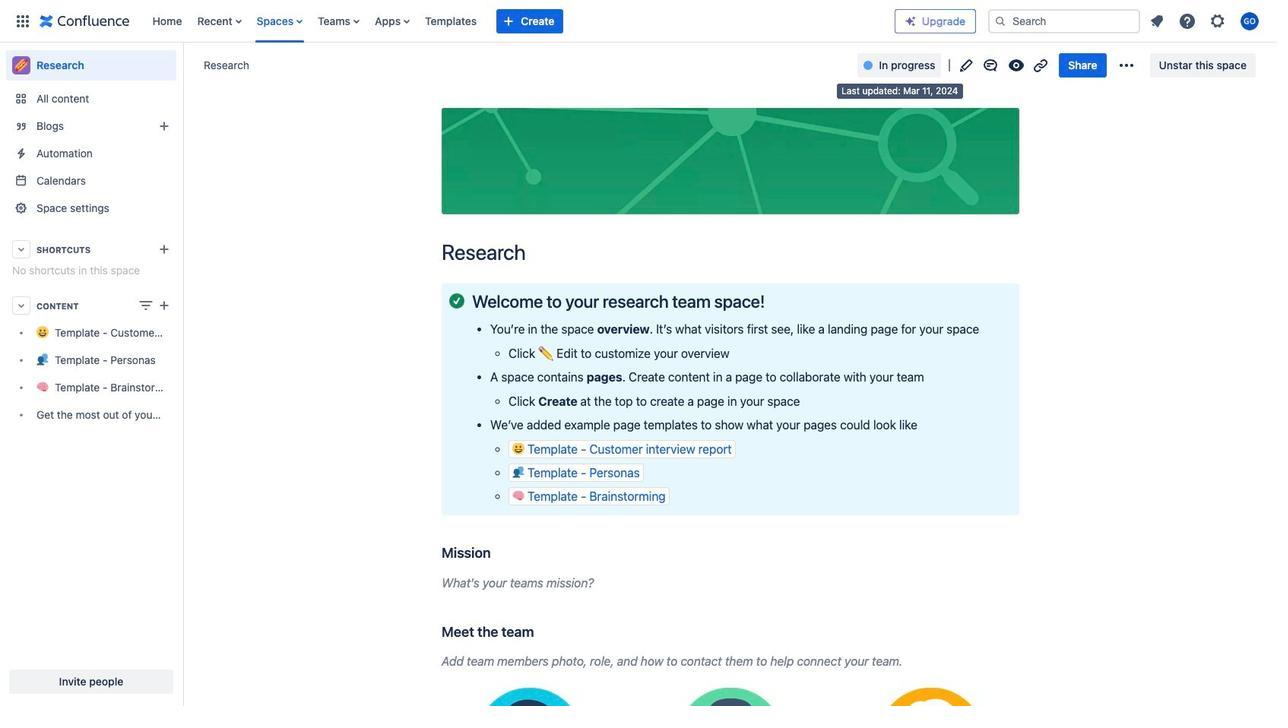 Task type: describe. For each thing, give the bounding box(es) containing it.
space element
[[0, 43, 183, 706]]

tree inside space element
[[6, 319, 176, 429]]

notification icon image
[[1148, 12, 1167, 30]]

copy image
[[489, 544, 508, 562]]

copy image
[[533, 623, 551, 641]]

settings icon image
[[1209, 12, 1227, 30]]

angie.svg image
[[476, 688, 584, 706]]

premium image
[[905, 15, 917, 27]]

Search field
[[989, 9, 1141, 33]]

more actions image
[[1118, 56, 1136, 74]]

collapse sidebar image
[[166, 50, 199, 81]]



Task type: locate. For each thing, give the bounding box(es) containing it.
create image
[[155, 297, 173, 315]]

claudia.svg image
[[877, 688, 986, 706]]

list for "appswitcher icon"
[[145, 0, 895, 42]]

None search field
[[989, 9, 1141, 33]]

stop watching image
[[1008, 56, 1026, 74]]

help icon image
[[1179, 12, 1197, 30]]

list for the premium image
[[1144, 7, 1268, 35]]

your profile and preferences image
[[1241, 12, 1259, 30]]

list
[[145, 0, 895, 42], [1144, 7, 1268, 35]]

change view image
[[137, 297, 155, 315]]

search image
[[995, 15, 1007, 27]]

tree
[[6, 319, 176, 429]]

gael.svg image
[[677, 688, 785, 706]]

confluence image
[[40, 12, 130, 30], [40, 12, 130, 30]]

appswitcher icon image
[[14, 12, 32, 30]]

:check_mark: image
[[449, 294, 465, 309]]

banner
[[0, 0, 1278, 43]]

0 horizontal spatial list
[[145, 0, 895, 42]]

copy link image
[[1032, 56, 1051, 74]]

tooltip
[[837, 84, 963, 99]]

global element
[[9, 0, 895, 42]]

1 horizontal spatial list
[[1144, 7, 1268, 35]]

add shortcut image
[[155, 240, 173, 259]]

edit this page image
[[958, 56, 976, 74]]

create a blog image
[[155, 117, 173, 135]]



Task type: vqa. For each thing, say whether or not it's contained in the screenshot.
'Heading'
no



